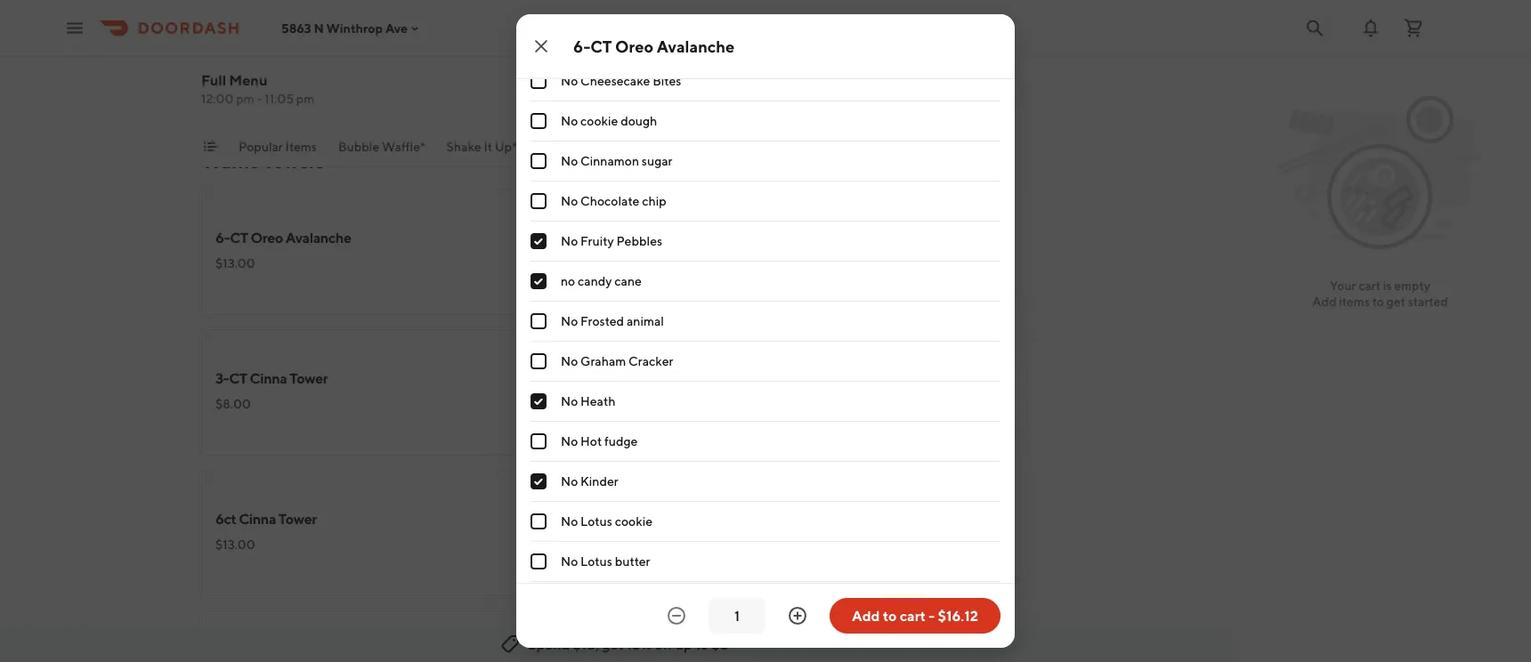 Task type: describe. For each thing, give the bounding box(es) containing it.
eiffel
[[643, 139, 673, 154]]

spend $15, get 15% off up to $5
[[528, 636, 729, 653]]

$12.00
[[636, 256, 676, 271]]

3-ct cinna tower
[[216, 370, 328, 387]]

up
[[676, 636, 693, 653]]

sugar
[[642, 154, 673, 168]]

no cinnamon sugar
[[561, 154, 673, 168]]

No Lotus butter checkbox
[[531, 554, 547, 570]]

2 vertical spatial oreo
[[670, 370, 703, 387]]

cinnamon
[[581, 154, 639, 168]]

popular
[[239, 139, 283, 154]]

add button for double chocolate shake
[[551, 59, 597, 87]]

cheesecake
[[581, 73, 650, 88]]

6ct cinna tower
[[216, 511, 317, 528]]

pebbles
[[617, 234, 663, 248]]

no lotus cookie
[[561, 514, 653, 529]]

No cookie dough checkbox
[[531, 113, 547, 129]]

no for no cream cheese glaze
[[561, 33, 578, 48]]

no for no fruity pebbles
[[561, 234, 578, 248]]

0 horizontal spatial waffle
[[201, 150, 260, 173]]

1 pm from the left
[[236, 91, 254, 106]]

scoops* button
[[732, 138, 776, 167]]

avalanche inside dialog
[[657, 37, 735, 56]]

get inside your cart is empty add items to get started
[[1387, 294, 1406, 309]]

no for no chocolate chip
[[561, 194, 578, 208]]

pint* button
[[798, 138, 825, 167]]

open menu image
[[64, 17, 85, 39]]

glaze
[[664, 33, 694, 48]]

scoops*
[[732, 139, 776, 154]]

2 vertical spatial avalanche
[[705, 370, 771, 387]]

Item Search search field
[[771, 84, 1013, 103]]

- inside button
[[929, 608, 935, 625]]

your cart is empty add items to get started
[[1313, 278, 1449, 309]]

bubble waffle*
[[338, 139, 425, 154]]

n
[[314, 21, 324, 35]]

chip
[[642, 194, 667, 208]]

No Chocolate chip checkbox
[[531, 193, 547, 209]]

5863 n winthrop ave
[[281, 21, 408, 35]]

shake
[[332, 12, 368, 29]]

no chocolate chip
[[561, 194, 667, 208]]

3- for 3-ct oreo avalanche
[[636, 370, 649, 387]]

lotus for cookie
[[581, 514, 613, 529]]

byo 3 ct
[[636, 511, 696, 528]]

6ct
[[216, 511, 236, 528]]

no for no lotus cookie
[[561, 514, 578, 529]]

$15,
[[573, 636, 599, 653]]

No Fruity Pebbles checkbox
[[531, 233, 547, 249]]

no hot fudge
[[561, 434, 638, 449]]

winthrop
[[326, 21, 383, 35]]

0 horizontal spatial waffle towers*
[[201, 150, 331, 173]]

no for no graham cracker
[[561, 354, 578, 369]]

$13.00 for 6-
[[216, 256, 255, 271]]

your
[[1330, 278, 1357, 293]]

empty
[[1395, 278, 1431, 293]]

2 pm from the left
[[296, 91, 315, 106]]

close 6-ct oreo avalanche image
[[531, 36, 552, 57]]

$5
[[712, 636, 729, 653]]

popular items button
[[239, 138, 317, 167]]

0 vertical spatial cinna
[[250, 370, 287, 387]]

add to cart - $16.12
[[852, 608, 979, 625]]

fudge
[[605, 434, 638, 449]]

5863 n winthrop ave button
[[281, 21, 422, 35]]

add for 6-ct oreo avalanche
[[561, 283, 586, 297]]

fruity
[[581, 234, 614, 248]]

No Graham Cracker checkbox
[[531, 354, 547, 370]]

to for get
[[1373, 294, 1385, 309]]

Current quantity is 1 number field
[[720, 606, 755, 626]]

No Cheesecake Bites checkbox
[[531, 73, 547, 89]]

no for no frosted animal
[[561, 314, 578, 329]]

dough
[[621, 114, 658, 128]]

add button for 3-ct cinna tower
[[551, 417, 597, 445]]

12:00
[[201, 91, 234, 106]]

no heath
[[561, 394, 616, 409]]

5863
[[281, 21, 311, 35]]

No Cream cheese glaze checkbox
[[531, 33, 547, 49]]

- inside full menu 12:00 pm - 11:05 pm
[[257, 91, 262, 106]]

no
[[561, 274, 575, 289]]

no for no lotus butter
[[561, 554, 578, 569]]

no for no cheesecake bites
[[561, 73, 578, 88]]

is
[[1384, 278, 1392, 293]]

double chocolate shake
[[216, 12, 368, 29]]

1 vertical spatial avalanche
[[286, 229, 351, 246]]

it
[[484, 139, 493, 154]]

3- for 3-ct cinna tower
[[216, 370, 229, 387]]

0 items, open order cart image
[[1403, 17, 1425, 39]]

double
[[216, 12, 262, 29]]

minis*
[[675, 139, 711, 154]]

waffle*
[[382, 139, 425, 154]]

$16.12
[[938, 608, 979, 625]]

No Lotus cookie checkbox
[[531, 514, 547, 530]]

1 vertical spatial 6-
[[216, 229, 230, 246]]

byo 6 ct
[[636, 229, 697, 246]]

full menu 12:00 pm - 11:05 pm
[[201, 72, 315, 106]]

add for 6ct cinna tower
[[561, 564, 586, 579]]

alcohol button
[[847, 138, 890, 167]]

6- inside dialog
[[573, 37, 591, 56]]

0 horizontal spatial get
[[602, 636, 624, 653]]

popular items
[[239, 139, 317, 154]]

hot
[[581, 434, 602, 449]]

eiffel minis*
[[643, 139, 711, 154]]

shake
[[447, 139, 482, 154]]

no graham cracker
[[561, 354, 674, 369]]

11:05
[[265, 91, 294, 106]]

eiffel minis* button
[[643, 138, 711, 167]]

1 horizontal spatial waffle towers*
[[539, 139, 621, 154]]

ct inside dialog
[[591, 37, 612, 56]]

to inside button
[[883, 608, 897, 625]]

No Heath checkbox
[[531, 394, 547, 410]]



Task type: locate. For each thing, give the bounding box(es) containing it.
0 vertical spatial 6-
[[573, 37, 591, 56]]

no cheesecake bites
[[561, 73, 682, 88]]

waffle towers* down 11:05
[[201, 150, 331, 173]]

no right no chocolate chip option
[[561, 194, 578, 208]]

to for $5
[[695, 636, 709, 653]]

waffle towers* down 'no cookie dough'
[[539, 139, 621, 154]]

1 horizontal spatial 6-
[[573, 37, 591, 56]]

3 no from the top
[[561, 114, 578, 128]]

1 vertical spatial chocolate
[[581, 194, 640, 208]]

1 vertical spatial get
[[602, 636, 624, 653]]

$8.00 down '3-ct cinna tower'
[[216, 397, 251, 411]]

1 horizontal spatial cart
[[1359, 278, 1381, 293]]

no for no cookie dough
[[561, 114, 578, 128]]

0 vertical spatial $8.00
[[216, 397, 251, 411]]

chocolate down cinnamon
[[581, 194, 640, 208]]

get left 15%
[[602, 636, 624, 653]]

1 horizontal spatial oreo
[[615, 37, 654, 56]]

bubble
[[338, 139, 380, 154]]

1 horizontal spatial pm
[[296, 91, 315, 106]]

up*
[[495, 139, 517, 154]]

6-ct oreo avalanche dialog
[[516, 0, 1015, 648]]

oreo inside dialog
[[615, 37, 654, 56]]

waffle down no cookie dough option
[[539, 139, 576, 154]]

2 horizontal spatial to
[[1373, 294, 1385, 309]]

1 vertical spatial cinna
[[239, 511, 276, 528]]

$8.00 up butter
[[636, 537, 671, 552]]

$8.00 for 3-
[[216, 397, 251, 411]]

chocolate for chip
[[581, 194, 640, 208]]

add button down no heath
[[551, 417, 597, 445]]

no right the no frosted animal option
[[561, 314, 578, 329]]

ct
[[591, 37, 612, 56], [230, 229, 248, 246], [679, 229, 697, 246], [229, 370, 247, 387], [649, 370, 668, 387], [678, 511, 696, 528]]

bites
[[653, 73, 682, 88]]

frosted
[[581, 314, 624, 329]]

increase quantity by 1 image
[[787, 606, 809, 627]]

no for no cinnamon sugar
[[561, 154, 578, 168]]

0 horizontal spatial pm
[[236, 91, 254, 106]]

15%
[[627, 636, 652, 653]]

add right no candy cane option
[[561, 283, 586, 297]]

- left 11:05
[[257, 91, 262, 106]]

to right up
[[695, 636, 709, 653]]

byo for byo 6 ct
[[636, 229, 665, 246]]

no right no cinnamon sugar checkbox
[[561, 154, 578, 168]]

add inside your cart is empty add items to get started
[[1313, 294, 1337, 309]]

4 add button from the top
[[551, 557, 597, 586]]

ave
[[385, 21, 408, 35]]

6
[[668, 229, 676, 246]]

no left heath
[[561, 394, 578, 409]]

3-
[[216, 370, 229, 387], [636, 370, 649, 387]]

3
[[668, 511, 675, 528]]

2 $13.00 from the top
[[216, 537, 255, 552]]

0 horizontal spatial -
[[257, 91, 262, 106]]

1 vertical spatial cart
[[900, 608, 926, 625]]

add down no heath
[[561, 423, 586, 438]]

no right no cheesecake bites option on the left top of the page
[[561, 73, 578, 88]]

No Cinnamon sugar checkbox
[[531, 153, 547, 169]]

notification bell image
[[1361, 17, 1382, 39]]

No Kinder checkbox
[[531, 474, 547, 490]]

add right no cheesecake bites option on the left top of the page
[[561, 65, 586, 80]]

0 horizontal spatial towers*
[[263, 150, 331, 173]]

started
[[1408, 294, 1449, 309]]

chocolate inside 6-ct oreo avalanche dialog
[[581, 194, 640, 208]]

add for double chocolate shake
[[561, 65, 586, 80]]

12 no from the top
[[561, 514, 578, 529]]

add right increase quantity by 1 image
[[852, 608, 880, 625]]

heath
[[581, 394, 616, 409]]

no cream cheese glaze
[[561, 33, 694, 48]]

0 vertical spatial lotus
[[581, 514, 613, 529]]

5 no from the top
[[561, 194, 578, 208]]

$13.00
[[216, 256, 255, 271], [216, 537, 255, 552]]

0 horizontal spatial oreo
[[251, 229, 283, 246]]

lotus left butter
[[581, 554, 613, 569]]

to left $16.12
[[883, 608, 897, 625]]

1 lotus from the top
[[581, 514, 613, 529]]

no right the no lotus butter checkbox
[[561, 554, 578, 569]]

9 no from the top
[[561, 394, 578, 409]]

11 no from the top
[[561, 474, 578, 489]]

1 add button from the top
[[551, 59, 597, 87]]

6-ct oreo avalanche up bites
[[573, 37, 735, 56]]

1 vertical spatial cookie
[[615, 514, 653, 529]]

10 no from the top
[[561, 434, 578, 449]]

1 3- from the left
[[216, 370, 229, 387]]

cart left $16.12
[[900, 608, 926, 625]]

candy
[[578, 274, 612, 289]]

cart left is
[[1359, 278, 1381, 293]]

1 no from the top
[[561, 33, 578, 48]]

0 horizontal spatial to
[[695, 636, 709, 653]]

2 3- from the left
[[636, 370, 649, 387]]

oreo up no cheesecake bites
[[615, 37, 654, 56]]

no candy cane checkbox
[[531, 273, 547, 289]]

0 horizontal spatial 3-
[[216, 370, 229, 387]]

no for no heath
[[561, 394, 578, 409]]

2 add button from the top
[[551, 276, 597, 305]]

chocolate for shake
[[264, 12, 329, 29]]

add button right the no lotus butter checkbox
[[551, 557, 597, 586]]

2 horizontal spatial oreo
[[670, 370, 703, 387]]

chocolate
[[264, 12, 329, 29], [581, 194, 640, 208]]

6-ct oreo avalanche inside dialog
[[573, 37, 735, 56]]

add
[[561, 65, 586, 80], [561, 283, 586, 297], [1313, 294, 1337, 309], [561, 423, 586, 438], [561, 564, 586, 579], [852, 608, 880, 625]]

1 horizontal spatial waffle
[[539, 139, 576, 154]]

decrease quantity by 1 image
[[666, 606, 687, 627]]

no right no cookie dough option
[[561, 114, 578, 128]]

towers* down 'no cookie dough'
[[578, 139, 621, 154]]

0 horizontal spatial $8.00
[[216, 397, 251, 411]]

bubble waffle* button
[[338, 138, 425, 167]]

byo
[[636, 229, 665, 246], [636, 511, 665, 528]]

towers* left bubble
[[263, 150, 331, 173]]

1 horizontal spatial -
[[929, 608, 935, 625]]

oreo down "cracker" on the left of page
[[670, 370, 703, 387]]

0 vertical spatial tower
[[290, 370, 328, 387]]

add button for 6ct cinna tower
[[551, 557, 597, 586]]

$8.00 for byo
[[636, 537, 671, 552]]

1 horizontal spatial chocolate
[[581, 194, 640, 208]]

chocolate left shake
[[264, 12, 329, 29]]

off
[[655, 636, 673, 653]]

no fruity pebbles
[[561, 234, 663, 248]]

1 horizontal spatial 3-
[[636, 370, 649, 387]]

menu
[[229, 72, 268, 89]]

add button right no candy cane option
[[551, 276, 597, 305]]

cookie left 'dough'
[[581, 114, 618, 128]]

no left 'kinder' on the bottom left of the page
[[561, 474, 578, 489]]

1 horizontal spatial 6-ct oreo avalanche
[[573, 37, 735, 56]]

oreo
[[615, 37, 654, 56], [251, 229, 283, 246], [670, 370, 703, 387]]

cookie left "3"
[[615, 514, 653, 529]]

cracker
[[629, 354, 674, 369]]

6-ct oreo avalanche
[[573, 37, 735, 56], [216, 229, 351, 246]]

no right no lotus cookie checkbox on the bottom
[[561, 514, 578, 529]]

1 vertical spatial tower
[[279, 511, 317, 528]]

No Hot fudge checkbox
[[531, 434, 547, 450]]

no kinder
[[561, 474, 619, 489]]

3-ct oreo avalanche
[[636, 370, 771, 387]]

6-ct oreo avalanche down popular items button
[[216, 229, 351, 246]]

6 no from the top
[[561, 234, 578, 248]]

1 horizontal spatial to
[[883, 608, 897, 625]]

no right "close 6-ct oreo avalanche" icon
[[561, 33, 578, 48]]

shake it up* button
[[447, 138, 517, 167]]

1 vertical spatial -
[[929, 608, 935, 625]]

$10.00
[[216, 39, 257, 53]]

0 vertical spatial to
[[1373, 294, 1385, 309]]

No Frosted animal checkbox
[[531, 313, 547, 329]]

add button for 6-ct oreo avalanche
[[551, 276, 597, 305]]

kinder
[[581, 474, 619, 489]]

1 vertical spatial oreo
[[251, 229, 283, 246]]

cheese
[[621, 33, 661, 48]]

full
[[201, 72, 226, 89]]

4 no from the top
[[561, 154, 578, 168]]

cane
[[615, 274, 642, 289]]

0 horizontal spatial cart
[[900, 608, 926, 625]]

no left hot
[[561, 434, 578, 449]]

1 vertical spatial $13.00
[[216, 537, 255, 552]]

2 no from the top
[[561, 73, 578, 88]]

1 vertical spatial 6-ct oreo avalanche
[[216, 229, 351, 246]]

to inside your cart is empty add items to get started
[[1373, 294, 1385, 309]]

no for no hot fudge
[[561, 434, 578, 449]]

8 no from the top
[[561, 354, 578, 369]]

cart inside add to cart - $16.12 button
[[900, 608, 926, 625]]

no frosted animal
[[561, 314, 664, 329]]

0 vertical spatial cart
[[1359, 278, 1381, 293]]

add right the no lotus butter checkbox
[[561, 564, 586, 579]]

waffle
[[539, 139, 576, 154], [201, 150, 260, 173]]

1 vertical spatial to
[[883, 608, 897, 625]]

towers*
[[578, 139, 621, 154], [263, 150, 331, 173]]

pm
[[236, 91, 254, 106], [296, 91, 315, 106]]

graham
[[581, 354, 626, 369]]

pint*
[[798, 139, 825, 154]]

byo left "3"
[[636, 511, 665, 528]]

2 byo from the top
[[636, 511, 665, 528]]

no right no graham cracker checkbox
[[561, 354, 578, 369]]

no cookie dough
[[561, 114, 658, 128]]

spend
[[528, 636, 570, 653]]

animal
[[627, 314, 664, 329]]

1 vertical spatial lotus
[[581, 554, 613, 569]]

shake it up*
[[447, 139, 517, 154]]

waffle down 12:00
[[201, 150, 260, 173]]

0 vertical spatial get
[[1387, 294, 1406, 309]]

2 vertical spatial to
[[695, 636, 709, 653]]

add down your on the top of page
[[1313, 294, 1337, 309]]

6-
[[573, 37, 591, 56], [216, 229, 230, 246]]

add for 3-ct cinna tower
[[561, 423, 586, 438]]

13 no from the top
[[561, 554, 578, 569]]

3 add button from the top
[[551, 417, 597, 445]]

0 vertical spatial avalanche
[[657, 37, 735, 56]]

add button
[[551, 59, 597, 87], [551, 276, 597, 305], [551, 417, 597, 445], [551, 557, 597, 586]]

to down is
[[1373, 294, 1385, 309]]

no for no kinder
[[561, 474, 578, 489]]

0 vertical spatial byo
[[636, 229, 665, 246]]

cart
[[1359, 278, 1381, 293], [900, 608, 926, 625]]

add button right no cheesecake bites option on the left top of the page
[[551, 59, 597, 87]]

byo for byo 3 ct
[[636, 511, 665, 528]]

alcohol
[[847, 139, 890, 154]]

2 lotus from the top
[[581, 554, 613, 569]]

add to cart - $16.12 button
[[830, 598, 1001, 634]]

no
[[561, 33, 578, 48], [561, 73, 578, 88], [561, 114, 578, 128], [561, 154, 578, 168], [561, 194, 578, 208], [561, 234, 578, 248], [561, 314, 578, 329], [561, 354, 578, 369], [561, 394, 578, 409], [561, 434, 578, 449], [561, 474, 578, 489], [561, 514, 578, 529], [561, 554, 578, 569]]

0 vertical spatial $13.00
[[216, 256, 255, 271]]

get down is
[[1387, 294, 1406, 309]]

0 horizontal spatial chocolate
[[264, 12, 329, 29]]

lotus down 'kinder' on the bottom left of the page
[[581, 514, 613, 529]]

no lotus butter
[[561, 554, 651, 569]]

0 vertical spatial oreo
[[615, 37, 654, 56]]

0 vertical spatial -
[[257, 91, 262, 106]]

oreo down popular items button
[[251, 229, 283, 246]]

items
[[285, 139, 317, 154]]

1 $13.00 from the top
[[216, 256, 255, 271]]

1 horizontal spatial $8.00
[[636, 537, 671, 552]]

byo left '6'
[[636, 229, 665, 246]]

0 vertical spatial 6-ct oreo avalanche
[[573, 37, 735, 56]]

0 vertical spatial chocolate
[[264, 12, 329, 29]]

0 horizontal spatial 6-
[[216, 229, 230, 246]]

lotus for butter
[[581, 554, 613, 569]]

1 horizontal spatial get
[[1387, 294, 1406, 309]]

1 vertical spatial byo
[[636, 511, 665, 528]]

1 vertical spatial $8.00
[[636, 537, 671, 552]]

-
[[257, 91, 262, 106], [929, 608, 935, 625]]

items
[[1340, 294, 1370, 309]]

add inside button
[[852, 608, 880, 625]]

1 byo from the top
[[636, 229, 665, 246]]

no candy cane
[[561, 274, 642, 289]]

cart inside your cart is empty add items to get started
[[1359, 278, 1381, 293]]

no left fruity
[[561, 234, 578, 248]]

0 horizontal spatial 6-ct oreo avalanche
[[216, 229, 351, 246]]

- left $16.12
[[929, 608, 935, 625]]

1 horizontal spatial towers*
[[578, 139, 621, 154]]

cream
[[581, 33, 619, 48]]

0 vertical spatial cookie
[[581, 114, 618, 128]]

pm down menu
[[236, 91, 254, 106]]

butter
[[615, 554, 651, 569]]

pm right 11:05
[[296, 91, 315, 106]]

$13.00 for 6ct
[[216, 537, 255, 552]]

7 no from the top
[[561, 314, 578, 329]]

waffle towers*
[[539, 139, 621, 154], [201, 150, 331, 173]]



Task type: vqa. For each thing, say whether or not it's contained in the screenshot.
15%
yes



